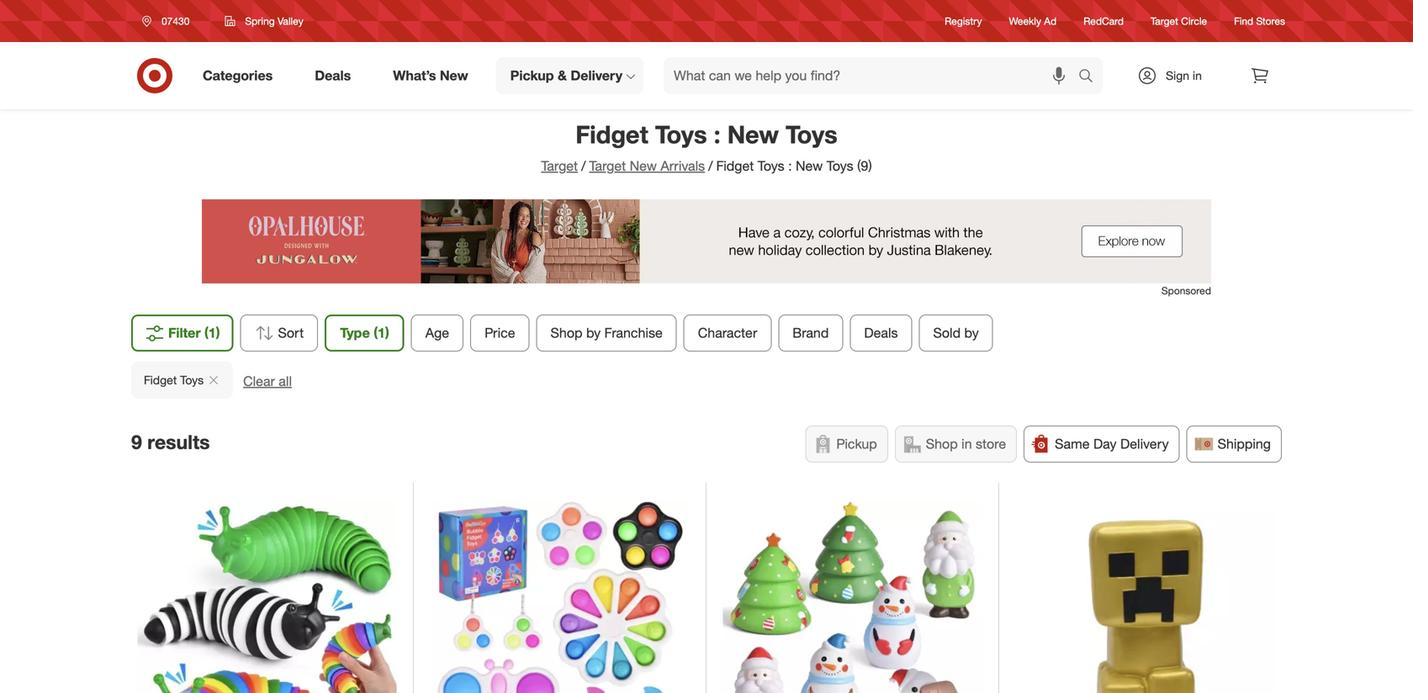 Task type: describe. For each thing, give the bounding box(es) containing it.
same day delivery
[[1055, 436, 1169, 452]]

deals for deals button
[[864, 325, 898, 341]]

shop by franchise button
[[536, 315, 677, 352]]

clear all
[[243, 373, 292, 389]]

shop for shop by franchise
[[551, 325, 583, 341]]

pickup for pickup & delivery
[[510, 67, 554, 84]]

search
[[1071, 69, 1111, 85]]

sort
[[278, 325, 304, 341]]

filter
[[168, 325, 201, 341]]

store
[[976, 436, 1006, 452]]

pickup button
[[805, 426, 888, 463]]

by for sold
[[964, 325, 979, 341]]

fidget toys : new toys target / target new arrivals / fidget toys : new toys (9)
[[541, 119, 872, 174]]

deals for 'deals' link
[[315, 67, 351, 84]]

brand
[[793, 325, 829, 341]]

target link
[[541, 158, 578, 174]]

07430 button
[[131, 6, 207, 36]]

1 horizontal spatial target
[[589, 158, 626, 174]]

sold by
[[933, 325, 979, 341]]

fidget toys button
[[131, 362, 233, 399]]

shop for shop in store
[[926, 436, 958, 452]]

1 vertical spatial fidget
[[716, 158, 754, 174]]

find
[[1234, 15, 1254, 27]]

sort button
[[240, 315, 318, 352]]

shipping
[[1218, 436, 1271, 452]]

0 horizontal spatial :
[[714, 119, 721, 149]]

character
[[698, 325, 757, 341]]

1 / from the left
[[581, 158, 586, 174]]

2 horizontal spatial target
[[1151, 15, 1178, 27]]

What can we help you find? suggestions appear below search field
[[664, 57, 1083, 94]]

type (1)
[[340, 325, 389, 341]]

find stores
[[1234, 15, 1285, 27]]

shop in store
[[926, 436, 1006, 452]]

shop by franchise
[[551, 325, 663, 341]]

redcard
[[1084, 15, 1124, 27]]

sign in link
[[1123, 57, 1228, 94]]

price button
[[470, 315, 530, 352]]

age button
[[411, 315, 464, 352]]

price
[[485, 325, 515, 341]]

spring valley
[[245, 15, 303, 27]]

valley
[[278, 15, 303, 27]]

pickup & delivery
[[510, 67, 623, 84]]

clear
[[243, 373, 275, 389]]

shipping button
[[1187, 426, 1282, 463]]

clear all button
[[243, 372, 292, 391]]

weekly
[[1009, 15, 1041, 27]]

deals button
[[850, 315, 912, 352]]

same day delivery button
[[1024, 426, 1180, 463]]

9 results
[[131, 430, 210, 454]]

results
[[147, 430, 210, 454]]

ad
[[1044, 15, 1057, 27]]

delivery for pickup & delivery
[[571, 67, 623, 84]]

find stores link
[[1234, 14, 1285, 28]]

2 / from the left
[[708, 158, 713, 174]]

by for shop
[[586, 325, 601, 341]]

brand button
[[778, 315, 843, 352]]

deals link
[[300, 57, 372, 94]]

pickup & delivery link
[[496, 57, 644, 94]]

filter (1)
[[168, 325, 220, 341]]

sponsored
[[1162, 284, 1211, 297]]

what's
[[393, 67, 436, 84]]



Task type: vqa. For each thing, say whether or not it's contained in the screenshot.
the top :
yes



Task type: locate. For each thing, give the bounding box(es) containing it.
categories
[[203, 67, 273, 84]]

what's new link
[[379, 57, 489, 94]]

2 vertical spatial fidget
[[144, 373, 177, 387]]

1 horizontal spatial pickup
[[836, 436, 877, 452]]

fidget down filter (1) button
[[144, 373, 177, 387]]

character button
[[684, 315, 772, 352]]

0 vertical spatial fidget
[[576, 119, 648, 149]]

by
[[586, 325, 601, 341], [964, 325, 979, 341]]

weekly ad link
[[1009, 14, 1057, 28]]

target
[[1151, 15, 1178, 27], [541, 158, 578, 174], [589, 158, 626, 174]]

toys
[[655, 119, 707, 149], [786, 119, 838, 149], [758, 158, 785, 174], [827, 158, 854, 174], [180, 373, 204, 387]]

0 horizontal spatial in
[[962, 436, 972, 452]]

in for shop
[[962, 436, 972, 452]]

target new arrivals link
[[589, 158, 705, 174]]

shop right price
[[551, 325, 583, 341]]

deals inside button
[[864, 325, 898, 341]]

(1) right type
[[374, 325, 389, 341]]

0 vertical spatial pickup
[[510, 67, 554, 84]]

(1) for filter (1)
[[204, 325, 220, 341]]

circle
[[1181, 15, 1207, 27]]

1 horizontal spatial by
[[964, 325, 979, 341]]

9
[[131, 430, 142, 454]]

deals left what's
[[315, 67, 351, 84]]

delivery
[[571, 67, 623, 84], [1120, 436, 1169, 452]]

2 (1) from the left
[[374, 325, 389, 341]]

fidget for fidget toys
[[144, 373, 177, 387]]

fidget right arrivals
[[716, 158, 754, 174]]

deals left sold in the top right of the page
[[864, 325, 898, 341]]

arrivals
[[661, 158, 705, 174]]

fidget up target new arrivals link
[[576, 119, 648, 149]]

1 vertical spatial pickup
[[836, 436, 877, 452]]

1 horizontal spatial (1)
[[374, 325, 389, 341]]

type
[[340, 325, 370, 341]]

0 horizontal spatial deals
[[315, 67, 351, 84]]

0 horizontal spatial pickup
[[510, 67, 554, 84]]

franchise
[[604, 325, 663, 341]]

what's new
[[393, 67, 468, 84]]

spring valley button
[[214, 6, 314, 36]]

1 vertical spatial deals
[[864, 325, 898, 341]]

fidget
[[576, 119, 648, 149], [716, 158, 754, 174], [144, 373, 177, 387]]

all
[[279, 373, 292, 389]]

by left franchise at the left of page
[[586, 325, 601, 341]]

just toys minecraft yellow creeper 6 inch mega squishme toy image
[[1016, 499, 1276, 693], [1016, 499, 1276, 693]]

delivery right the &
[[571, 67, 623, 84]]

0 vertical spatial shop
[[551, 325, 583, 341]]

0 horizontal spatial (1)
[[204, 325, 220, 341]]

fidget inside button
[[144, 373, 177, 387]]

redcard link
[[1084, 14, 1124, 28]]

search button
[[1071, 57, 1111, 98]]

shop
[[551, 325, 583, 341], [926, 436, 958, 452]]

deals
[[315, 67, 351, 84], [864, 325, 898, 341]]

1 horizontal spatial fidget
[[576, 119, 648, 149]]

registry link
[[945, 14, 982, 28]]

07430
[[162, 15, 190, 27]]

(1) inside button
[[204, 325, 220, 341]]

fidget toys
[[144, 373, 204, 387]]

0 vertical spatial in
[[1193, 68, 1202, 83]]

sign in
[[1166, 68, 1202, 83]]

delivery for same day delivery
[[1120, 436, 1169, 452]]

age
[[425, 325, 449, 341]]

2 horizontal spatial fidget
[[716, 158, 754, 174]]

(1)
[[204, 325, 220, 341], [374, 325, 389, 341]]

pickup inside "button"
[[836, 436, 877, 452]]

1 horizontal spatial /
[[708, 158, 713, 174]]

1 vertical spatial shop
[[926, 436, 958, 452]]

/ right arrivals
[[708, 158, 713, 174]]

delivery inside button
[[1120, 436, 1169, 452]]

:
[[714, 119, 721, 149], [788, 158, 792, 174]]

/ right target link
[[581, 158, 586, 174]]

0 horizontal spatial target
[[541, 158, 578, 174]]

new
[[440, 67, 468, 84], [727, 119, 779, 149], [630, 158, 657, 174], [796, 158, 823, 174]]

1 horizontal spatial in
[[1193, 68, 1202, 83]]

0 horizontal spatial fidget
[[144, 373, 177, 387]]

0 horizontal spatial /
[[581, 158, 586, 174]]

1 horizontal spatial delivery
[[1120, 436, 1169, 452]]

1 vertical spatial :
[[788, 158, 792, 174]]

shop in store button
[[895, 426, 1017, 463]]

day
[[1094, 436, 1117, 452]]

1 horizontal spatial deals
[[864, 325, 898, 341]]

in inside button
[[962, 436, 972, 452]]

fun little toys assorted fidget poppers, 8 pcs image
[[430, 499, 689, 693], [430, 499, 689, 693]]

pickup
[[510, 67, 554, 84], [836, 436, 877, 452]]

0 vertical spatial :
[[714, 119, 721, 149]]

same
[[1055, 436, 1090, 452]]

1 horizontal spatial shop
[[926, 436, 958, 452]]

0 horizontal spatial by
[[586, 325, 601, 341]]

(1) for type (1)
[[374, 325, 389, 341]]

in for sign
[[1193, 68, 1202, 83]]

weekly ad
[[1009, 15, 1057, 27]]

shop left store at the right bottom of the page
[[926, 436, 958, 452]]

0 vertical spatial delivery
[[571, 67, 623, 84]]

sold
[[933, 325, 961, 341]]

in right sign
[[1193, 68, 1202, 83]]

filter (1) button
[[131, 315, 233, 352]]

(9)
[[857, 158, 872, 174]]

1 vertical spatial in
[[962, 436, 972, 452]]

target circle link
[[1151, 14, 1207, 28]]

1 horizontal spatial :
[[788, 158, 792, 174]]

(1) right filter
[[204, 325, 220, 341]]

sold by button
[[919, 315, 993, 352]]

/
[[581, 158, 586, 174], [708, 158, 713, 174]]

advertisement region
[[202, 199, 1211, 283]]

stores
[[1256, 15, 1285, 27]]

pickup inside 'link'
[[510, 67, 554, 84]]

1 (1) from the left
[[204, 325, 220, 341]]

fidget for fidget toys : new toys target / target new arrivals / fidget toys : new toys (9)
[[576, 119, 648, 149]]

0 horizontal spatial delivery
[[571, 67, 623, 84]]

2 by from the left
[[964, 325, 979, 341]]

in left store at the right bottom of the page
[[962, 436, 972, 452]]

fun little toys jumbo christmas squishies, 6 pcs image
[[723, 499, 982, 693], [723, 499, 982, 693]]

target circle
[[1151, 15, 1207, 27]]

in
[[1193, 68, 1202, 83], [962, 436, 972, 452]]

1 vertical spatial delivery
[[1120, 436, 1169, 452]]

registry
[[945, 15, 982, 27]]

&
[[558, 67, 567, 84]]

by right sold in the top right of the page
[[964, 325, 979, 341]]

pickup for pickup
[[836, 436, 877, 452]]

fun little toys fidget slug toy, 3 pcs image
[[138, 499, 397, 693], [138, 499, 397, 693]]

0 horizontal spatial shop
[[551, 325, 583, 341]]

categories link
[[188, 57, 294, 94]]

sign
[[1166, 68, 1190, 83]]

0 vertical spatial deals
[[315, 67, 351, 84]]

toys inside button
[[180, 373, 204, 387]]

delivery right day
[[1120, 436, 1169, 452]]

1 by from the left
[[586, 325, 601, 341]]

delivery inside 'link'
[[571, 67, 623, 84]]

spring
[[245, 15, 275, 27]]



